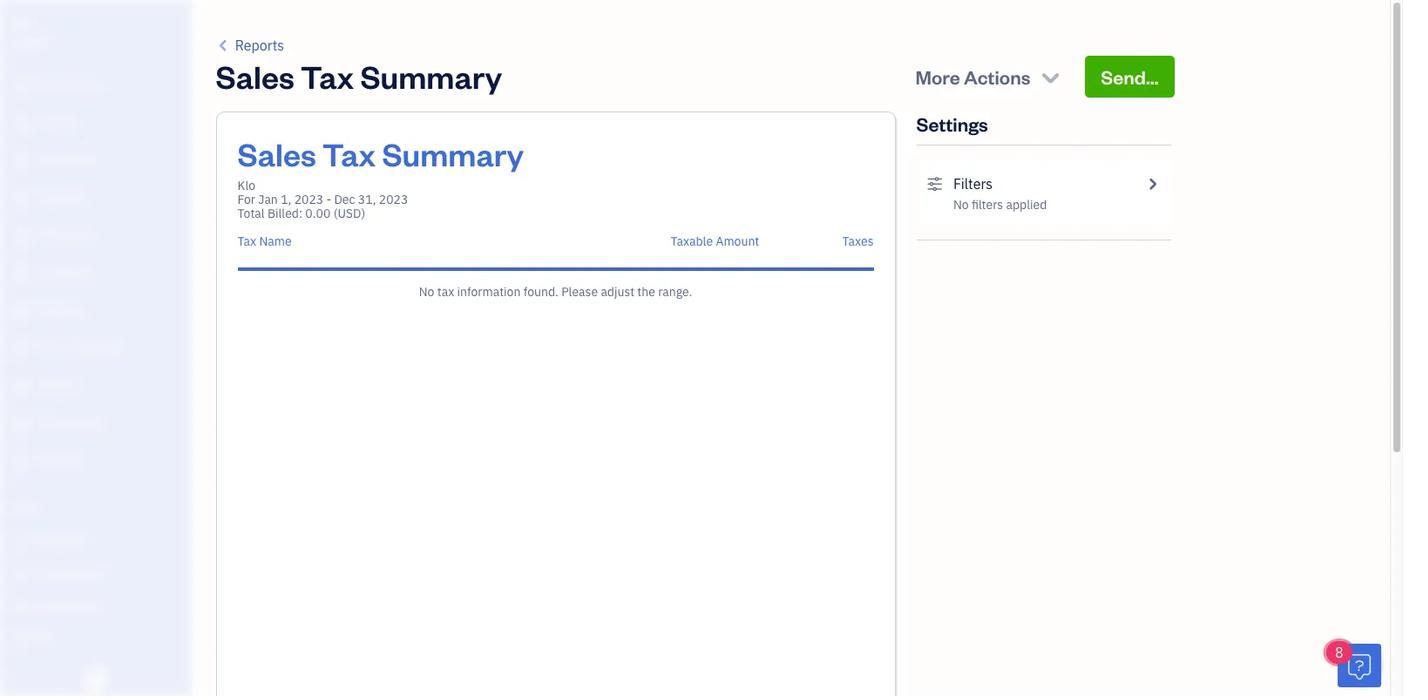 Task type: vqa. For each thing, say whether or not it's contained in the screenshot.
invites
no



Task type: describe. For each thing, give the bounding box(es) containing it.
tax name
[[237, 234, 292, 249]]

(
[[333, 206, 338, 221]]

invoice image
[[11, 190, 32, 207]]

sales for sales tax summary klo for jan 1, 2023 - dec 31, 2023 total billed : 0.00 ( usd )
[[237, 133, 316, 174]]

chevrondown image
[[1039, 64, 1063, 89]]

sales tax summary klo for jan 1, 2023 - dec 31, 2023 total billed : 0.00 ( usd )
[[237, 133, 524, 221]]

send… button
[[1085, 56, 1174, 98]]

estimate image
[[11, 153, 32, 170]]

taxes
[[842, 234, 874, 249]]

sales for sales tax summary
[[216, 56, 294, 97]]

bank connections link
[[4, 590, 186, 620]]

taxable
[[670, 234, 713, 249]]

project image
[[11, 302, 32, 320]]

2 vertical spatial tax
[[237, 234, 256, 249]]

settings image
[[927, 173, 943, 194]]

resource center badge image
[[1338, 644, 1381, 688]]

report image
[[11, 452, 32, 470]]

the
[[637, 284, 655, 300]]

more actions
[[915, 64, 1030, 89]]

no tax information found. please adjust the range.
[[419, 284, 692, 300]]

reports button
[[216, 35, 284, 56]]

settings link
[[4, 622, 186, 653]]

adjust
[[601, 284, 634, 300]]

reports
[[235, 37, 284, 54]]

8 button
[[1326, 641, 1381, 688]]

klo owner
[[14, 16, 49, 49]]

billed
[[267, 206, 299, 221]]

client image
[[11, 115, 32, 132]]

more
[[915, 64, 960, 89]]

summary for sales tax summary klo for jan 1, 2023 - dec 31, 2023 total billed : 0.00 ( usd )
[[382, 133, 524, 174]]

dashboard image
[[11, 78, 32, 95]]

range.
[[658, 284, 692, 300]]

items
[[13, 566, 40, 580]]

team members link
[[4, 525, 186, 556]]

services
[[63, 566, 105, 580]]

team members
[[13, 533, 89, 547]]

total
[[237, 206, 265, 221]]

owner
[[14, 35, 49, 49]]

expense image
[[11, 265, 32, 282]]

8
[[1335, 644, 1343, 661]]

usd
[[338, 206, 361, 221]]

items and services
[[13, 566, 105, 580]]

amount
[[716, 234, 759, 249]]

name
[[259, 234, 292, 249]]

send…
[[1101, 64, 1159, 89]]

0.00
[[305, 206, 331, 221]]

for
[[237, 192, 255, 207]]

filters
[[972, 197, 1003, 213]]

31,
[[358, 192, 376, 207]]



Task type: locate. For each thing, give the bounding box(es) containing it.
no filters applied
[[953, 197, 1047, 213]]

tax
[[301, 56, 354, 97], [322, 133, 376, 174], [237, 234, 256, 249]]

settings down bank
[[13, 630, 53, 644]]

klo left jan
[[237, 178, 255, 193]]

summary inside sales tax summary klo for jan 1, 2023 - dec 31, 2023 total billed : 0.00 ( usd )
[[382, 133, 524, 174]]

connections
[[40, 598, 102, 612]]

and
[[42, 566, 61, 580]]

0 vertical spatial klo
[[14, 16, 33, 32]]

-
[[326, 192, 331, 207]]

1 vertical spatial tax
[[322, 133, 376, 174]]

2023 left -
[[294, 192, 324, 207]]

no down filters
[[953, 197, 969, 213]]

no for no filters applied
[[953, 197, 969, 213]]

timer image
[[11, 340, 32, 357]]

klo inside sales tax summary klo for jan 1, 2023 - dec 31, 2023 total billed : 0.00 ( usd )
[[237, 178, 255, 193]]

klo up owner
[[14, 16, 33, 32]]

actions
[[964, 64, 1030, 89]]

more actions button
[[900, 56, 1078, 98]]

1 vertical spatial klo
[[237, 178, 255, 193]]

members
[[43, 533, 89, 547]]

information
[[457, 284, 521, 300]]

no
[[953, 197, 969, 213], [419, 284, 434, 300]]

0 vertical spatial summary
[[360, 56, 502, 97]]

1 vertical spatial no
[[419, 284, 434, 300]]

2023
[[294, 192, 324, 207], [379, 192, 408, 207]]

2023 right 31,
[[379, 192, 408, 207]]

found.
[[523, 284, 558, 300]]

tax inside sales tax summary klo for jan 1, 2023 - dec 31, 2023 total billed : 0.00 ( usd )
[[322, 133, 376, 174]]

0 horizontal spatial settings
[[13, 630, 53, 644]]

sales down reports
[[216, 56, 294, 97]]

sales tax summary
[[216, 56, 502, 97]]

bank
[[13, 598, 38, 612]]

settings down more
[[916, 112, 988, 136]]

0 horizontal spatial 2023
[[294, 192, 324, 207]]

tax for sales tax summary klo for jan 1, 2023 - dec 31, 2023 total billed : 0.00 ( usd )
[[322, 133, 376, 174]]

sales up jan
[[237, 133, 316, 174]]

summary
[[360, 56, 502, 97], [382, 133, 524, 174]]

money image
[[11, 377, 32, 395]]

jan
[[258, 192, 278, 207]]

apps link
[[4, 493, 186, 524]]

tax for sales tax summary
[[301, 56, 354, 97]]

)
[[361, 206, 365, 221]]

sales
[[216, 56, 294, 97], [237, 133, 316, 174]]

klo
[[14, 16, 33, 32], [237, 178, 255, 193]]

1 horizontal spatial settings
[[916, 112, 988, 136]]

payment image
[[11, 227, 32, 245]]

chevronleft image
[[216, 35, 232, 56]]

apps
[[13, 501, 39, 515]]

settings inside settings link
[[13, 630, 53, 644]]

applied
[[1006, 197, 1047, 213]]

0 horizontal spatial klo
[[14, 16, 33, 32]]

items and services link
[[4, 558, 186, 588]]

1 horizontal spatial klo
[[237, 178, 255, 193]]

2 2023 from the left
[[379, 192, 408, 207]]

tax right "reports" button
[[301, 56, 354, 97]]

1 2023 from the left
[[294, 192, 324, 207]]

team
[[13, 533, 41, 547]]

0 vertical spatial settings
[[916, 112, 988, 136]]

0 vertical spatial sales
[[216, 56, 294, 97]]

freshbooks image
[[82, 668, 110, 689]]

main element
[[0, 0, 235, 696]]

1,
[[281, 192, 291, 207]]

0 vertical spatial no
[[953, 197, 969, 213]]

tax down total
[[237, 234, 256, 249]]

chevronright image
[[1144, 173, 1160, 194]]

tax
[[437, 284, 454, 300]]

sales inside sales tax summary klo for jan 1, 2023 - dec 31, 2023 total billed : 0.00 ( usd )
[[237, 133, 316, 174]]

klo inside the klo owner
[[14, 16, 33, 32]]

settings
[[916, 112, 988, 136], [13, 630, 53, 644]]

bank connections
[[13, 598, 102, 612]]

1 horizontal spatial no
[[953, 197, 969, 213]]

:
[[299, 206, 302, 221]]

tax up dec
[[322, 133, 376, 174]]

1 horizontal spatial 2023
[[379, 192, 408, 207]]

0 vertical spatial tax
[[301, 56, 354, 97]]

chart image
[[11, 415, 32, 432]]

1 vertical spatial summary
[[382, 133, 524, 174]]

please
[[561, 284, 598, 300]]

1 vertical spatial settings
[[13, 630, 53, 644]]

no left tax
[[419, 284, 434, 300]]

filters
[[953, 175, 993, 193]]

no for no tax information found. please adjust the range.
[[419, 284, 434, 300]]

1 vertical spatial sales
[[237, 133, 316, 174]]

0 horizontal spatial no
[[419, 284, 434, 300]]

dec
[[334, 192, 355, 207]]

taxable amount
[[670, 234, 759, 249]]

summary for sales tax summary
[[360, 56, 502, 97]]



